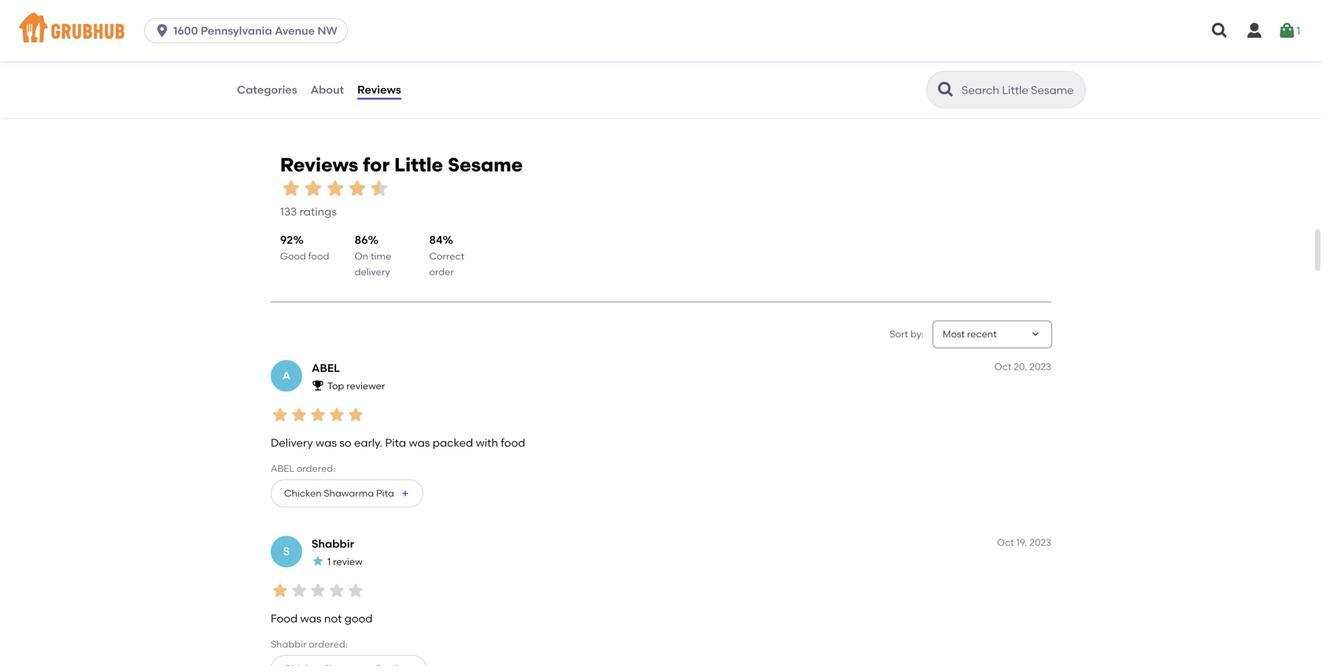 Task type: locate. For each thing, give the bounding box(es) containing it.
1 horizontal spatial abel
[[312, 362, 340, 375]]

with
[[476, 436, 498, 450]]

oct left 20,
[[994, 361, 1012, 373]]

1 vertical spatial abel
[[271, 463, 294, 475]]

oct for food was not good
[[997, 537, 1014, 548]]

0 vertical spatial pita
[[385, 436, 406, 450]]

oct
[[994, 361, 1012, 373], [997, 537, 1014, 548]]

0 vertical spatial 1
[[1297, 24, 1301, 37]]

was
[[316, 436, 337, 450], [409, 436, 430, 450], [300, 612, 322, 625]]

0 horizontal spatial min
[[289, 54, 306, 65]]

1 vertical spatial shabbir
[[271, 639, 307, 651]]

delivery inside 86 on time delivery
[[355, 267, 390, 278]]

min right the 20–35
[[851, 54, 868, 65]]

delivery up about
[[284, 67, 320, 79]]

1 horizontal spatial min
[[570, 54, 587, 65]]

salad
[[281, 34, 308, 45]]

delivery right $0.49
[[847, 67, 883, 79]]

1 vertical spatial reviews
[[280, 153, 358, 176]]

min inside 20–35 min $0.49 delivery
[[851, 54, 868, 65]]

1 vertical spatial ordered:
[[309, 639, 348, 651]]

food right with
[[501, 436, 525, 450]]

pita left plus icon
[[376, 488, 394, 499]]

shawarma
[[324, 488, 374, 499]]

2 svg image from the left
[[1245, 21, 1264, 40]]

delivery down time
[[355, 267, 390, 278]]

1 vertical spatial oct
[[997, 537, 1014, 548]]

min right "25–40"
[[570, 54, 587, 65]]

min inside "30–40 min $2.99 delivery"
[[289, 54, 306, 65]]

min down salad
[[289, 54, 306, 65]]

1 min from the left
[[289, 54, 306, 65]]

shabbir ordered:
[[271, 639, 348, 651]]

1 vertical spatial pita
[[376, 488, 394, 499]]

oct for delivery was so early. pita was packed with food
[[994, 361, 1012, 373]]

delivery inside 25–40 min $1.49 delivery
[[564, 67, 599, 79]]

2 horizontal spatial min
[[851, 54, 868, 65]]

1
[[1297, 24, 1301, 37], [327, 556, 331, 568]]

delivery for 86
[[355, 267, 390, 278]]

0 vertical spatial abel
[[312, 362, 340, 375]]

1 horizontal spatial 1
[[1297, 24, 1301, 37]]

2023 right 19,
[[1030, 537, 1051, 548]]

shabbir down food
[[271, 639, 307, 651]]

star icon image
[[438, 53, 450, 66], [450, 53, 463, 66], [463, 53, 476, 66], [476, 53, 488, 66], [476, 53, 488, 66], [488, 53, 501, 66], [719, 53, 732, 66], [732, 53, 744, 66], [744, 53, 757, 66], [757, 53, 769, 66], [757, 53, 769, 66], [769, 53, 782, 66], [1000, 53, 1013, 66], [1013, 53, 1025, 66], [1025, 53, 1038, 66], [1038, 53, 1051, 66], [1051, 53, 1063, 66], [1051, 53, 1063, 66], [280, 178, 302, 200], [302, 178, 324, 200], [324, 178, 346, 200], [346, 178, 368, 200], [368, 178, 390, 200], [368, 178, 390, 200], [271, 406, 290, 425], [290, 406, 309, 425], [309, 406, 327, 425], [327, 406, 346, 425], [346, 406, 365, 425], [312, 555, 324, 568], [271, 582, 290, 600], [290, 582, 309, 600], [309, 582, 327, 600], [327, 582, 346, 600], [346, 582, 365, 600]]

abel up trophy icon
[[312, 362, 340, 375]]

1 for 1
[[1297, 24, 1301, 37]]

92 good food
[[280, 233, 329, 262]]

sesame
[[448, 153, 523, 176]]

2 horizontal spatial svg image
[[1278, 21, 1297, 40]]

0 horizontal spatial food
[[308, 251, 329, 262]]

$2.99
[[259, 67, 282, 79]]

plus icon image
[[400, 489, 410, 498]]

30–40 min $2.99 delivery
[[259, 54, 320, 79]]

correct
[[429, 251, 464, 262]]

review
[[333, 556, 363, 568]]

abel for abel ordered:
[[271, 463, 294, 475]]

was for abel
[[316, 436, 337, 450]]

20–35
[[821, 54, 849, 65]]

0 horizontal spatial svg image
[[1210, 21, 1229, 40]]

1 vertical spatial ratings
[[300, 205, 337, 218]]

0 vertical spatial food
[[308, 251, 329, 262]]

3 min from the left
[[851, 54, 868, 65]]

ordered: for not
[[309, 639, 348, 651]]

ratings right 133
[[300, 205, 337, 218]]

chicken shawarma pita
[[284, 488, 394, 499]]

0 horizontal spatial shabbir
[[271, 639, 307, 651]]

food inside 92 good food
[[308, 251, 329, 262]]

20–35 min $0.49 delivery
[[821, 54, 883, 79]]

delivery inside "30–40 min $2.99 delivery"
[[284, 67, 320, 79]]

food
[[308, 251, 329, 262], [501, 436, 525, 450]]

was for shabbir
[[300, 612, 322, 625]]

reviews for reviews for little sesame
[[280, 153, 358, 176]]

92
[[280, 233, 293, 247]]

1 horizontal spatial food
[[501, 436, 525, 450]]

min for 30–40
[[289, 54, 306, 65]]

1 for 1 review
[[327, 556, 331, 568]]

about button
[[310, 61, 345, 118]]

ratings
[[1026, 71, 1063, 84], [300, 205, 337, 218]]

0 vertical spatial 2023
[[1030, 361, 1051, 373]]

abel down delivery at the left bottom
[[271, 463, 294, 475]]

0 vertical spatial shabbir
[[312, 537, 354, 551]]

most recent
[[943, 329, 997, 340]]

caret down icon image
[[1029, 328, 1042, 341]]

delivery
[[271, 436, 313, 450]]

2 min from the left
[[570, 54, 587, 65]]

133
[[280, 205, 297, 218]]

delivery
[[284, 67, 320, 79], [564, 67, 599, 79], [847, 67, 883, 79], [355, 267, 390, 278]]

min inside 25–40 min $1.49 delivery
[[570, 54, 587, 65]]

min
[[289, 54, 306, 65], [570, 54, 587, 65], [851, 54, 868, 65]]

delivery inside 20–35 min $0.49 delivery
[[847, 67, 883, 79]]

30–40
[[259, 54, 287, 65]]

so
[[339, 436, 351, 450]]

sort
[[890, 329, 908, 340]]

2023 for delivery was so early. pita was packed with food
[[1030, 361, 1051, 373]]

reviews up 133 ratings
[[280, 153, 358, 176]]

svg image
[[1210, 21, 1229, 40], [1245, 21, 1264, 40], [1278, 21, 1297, 40]]

food right good
[[308, 251, 329, 262]]

ratings right 62
[[1026, 71, 1063, 84]]

133 ratings
[[280, 205, 337, 218]]

62
[[1011, 71, 1023, 84]]

oct 19, 2023
[[997, 537, 1051, 548]]

0 horizontal spatial abel
[[271, 463, 294, 475]]

oct left 19,
[[997, 537, 1014, 548]]

0 vertical spatial oct
[[994, 361, 1012, 373]]

1 horizontal spatial shabbir
[[312, 537, 354, 551]]

pita right early.
[[385, 436, 406, 450]]

Sort by: field
[[943, 328, 997, 341]]

1 horizontal spatial ratings
[[1026, 71, 1063, 84]]

1 horizontal spatial svg image
[[1245, 21, 1264, 40]]

1600 pennsylvania avenue nw
[[173, 24, 338, 37]]

1 inside 1 button
[[1297, 24, 1301, 37]]

1 vertical spatial 2023
[[1030, 537, 1051, 548]]

0 horizontal spatial ratings
[[300, 205, 337, 218]]

min for 20–35
[[851, 54, 868, 65]]

2023 right 20,
[[1030, 361, 1051, 373]]

roti mediterranean bowls, salads & pitas
[[259, 13, 514, 29]]

early.
[[354, 436, 383, 450]]

roti
[[259, 13, 284, 29]]

main navigation navigation
[[0, 0, 1322, 61]]

sort by:
[[890, 329, 924, 340]]

ordered:
[[297, 463, 335, 475], [309, 639, 348, 651]]

roti mediterranean bowls, salads & pitas link
[[259, 12, 514, 30]]

ordered: down not
[[309, 639, 348, 651]]

0 vertical spatial ratings
[[1026, 71, 1063, 84]]

delivery for 25–40
[[564, 67, 599, 79]]

2023
[[1030, 361, 1051, 373], [1030, 537, 1051, 548]]

delivery for 30–40
[[284, 67, 320, 79]]

svg image
[[154, 23, 170, 39]]

3 svg image from the left
[[1278, 21, 1297, 40]]

reviews right about
[[357, 83, 401, 96]]

reviews inside button
[[357, 83, 401, 96]]

1 vertical spatial 1
[[327, 556, 331, 568]]

Search Little Sesame search field
[[960, 83, 1081, 98]]

subscription pass image
[[259, 34, 275, 46]]

nw
[[317, 24, 338, 37]]

0 vertical spatial reviews
[[357, 83, 401, 96]]

reviews
[[357, 83, 401, 96], [280, 153, 358, 176]]

shabbir up 1 review at bottom left
[[312, 537, 354, 551]]

pita
[[385, 436, 406, 450], [376, 488, 394, 499]]

ratings for 133 ratings
[[300, 205, 337, 218]]

recent
[[967, 329, 997, 340]]

most
[[943, 329, 965, 340]]

delivery right $1.49
[[564, 67, 599, 79]]

shabbir for shabbir
[[312, 537, 354, 551]]

abel
[[312, 362, 340, 375], [271, 463, 294, 475]]

was left so
[[316, 436, 337, 450]]

2 2023 from the top
[[1030, 537, 1051, 548]]

0 vertical spatial ordered:
[[297, 463, 335, 475]]

62 ratings
[[1011, 71, 1063, 84]]

ordered: up 'chicken'
[[297, 463, 335, 475]]

1 2023 from the top
[[1030, 361, 1051, 373]]

delivery for 20–35
[[847, 67, 883, 79]]

was left not
[[300, 612, 322, 625]]

shabbir
[[312, 537, 354, 551], [271, 639, 307, 651]]

0 horizontal spatial 1
[[327, 556, 331, 568]]



Task type: vqa. For each thing, say whether or not it's contained in the screenshot.
min within 30–40 MIN $2.99 DELIVERY
yes



Task type: describe. For each thing, give the bounding box(es) containing it.
not
[[324, 612, 342, 625]]

oct 20, 2023
[[994, 361, 1051, 373]]

trophy icon image
[[312, 379, 324, 392]]

order
[[429, 267, 454, 278]]

a
[[282, 369, 291, 383]]

top reviewer
[[327, 380, 385, 392]]

search icon image
[[937, 80, 955, 99]]

categories button
[[236, 61, 298, 118]]

salads
[[425, 13, 467, 29]]

ordered: for so
[[297, 463, 335, 475]]

pita inside button
[[376, 488, 394, 499]]

1 review
[[327, 556, 363, 568]]

food
[[271, 612, 298, 625]]

was left packed on the bottom left of page
[[409, 436, 430, 450]]

good
[[345, 612, 373, 625]]

1 button
[[1278, 17, 1301, 45]]

1600 pennsylvania avenue nw button
[[144, 18, 354, 43]]

&
[[470, 13, 480, 29]]

reviews for reviews
[[357, 83, 401, 96]]

86
[[355, 233, 368, 247]]

ratings for 62 ratings
[[1026, 71, 1063, 84]]

reviews for little sesame
[[280, 153, 523, 176]]

time
[[371, 251, 391, 262]]

$0.49
[[821, 67, 845, 79]]

pennsylvania
[[201, 24, 272, 37]]

25–40
[[540, 54, 568, 65]]

25–40 min $1.49 delivery
[[540, 54, 599, 79]]

reviewer
[[346, 380, 385, 392]]

svg image inside 1 button
[[1278, 21, 1297, 40]]

packed
[[433, 436, 473, 450]]

chicken
[[284, 488, 322, 499]]

avenue
[[275, 24, 315, 37]]

food was not good
[[271, 612, 373, 625]]

mediterranean
[[287, 13, 379, 29]]

19,
[[1016, 537, 1027, 548]]

reviews button
[[357, 61, 402, 118]]

84
[[429, 233, 443, 247]]

abel for abel
[[312, 362, 340, 375]]

delivery was so early. pita was packed with food
[[271, 436, 525, 450]]

bowls,
[[382, 13, 422, 29]]

86 on time delivery
[[355, 233, 391, 278]]

abel ordered:
[[271, 463, 335, 475]]

min for 25–40
[[570, 54, 587, 65]]

1 vertical spatial food
[[501, 436, 525, 450]]

for
[[363, 153, 390, 176]]

little
[[394, 153, 443, 176]]

about
[[311, 83, 344, 96]]

$1.49
[[540, 67, 561, 79]]

s
[[283, 545, 290, 559]]

20,
[[1014, 361, 1027, 373]]

84 correct order
[[429, 233, 464, 278]]

good
[[280, 251, 306, 262]]

pitas
[[483, 13, 514, 29]]

1 svg image from the left
[[1210, 21, 1229, 40]]

1600
[[173, 24, 198, 37]]

shabbir for shabbir ordered:
[[271, 639, 307, 651]]

top
[[327, 380, 344, 392]]

categories
[[237, 83, 297, 96]]

by:
[[911, 329, 924, 340]]

on
[[355, 251, 368, 262]]

chicken shawarma pita button
[[271, 480, 423, 508]]

2023 for food was not good
[[1030, 537, 1051, 548]]



